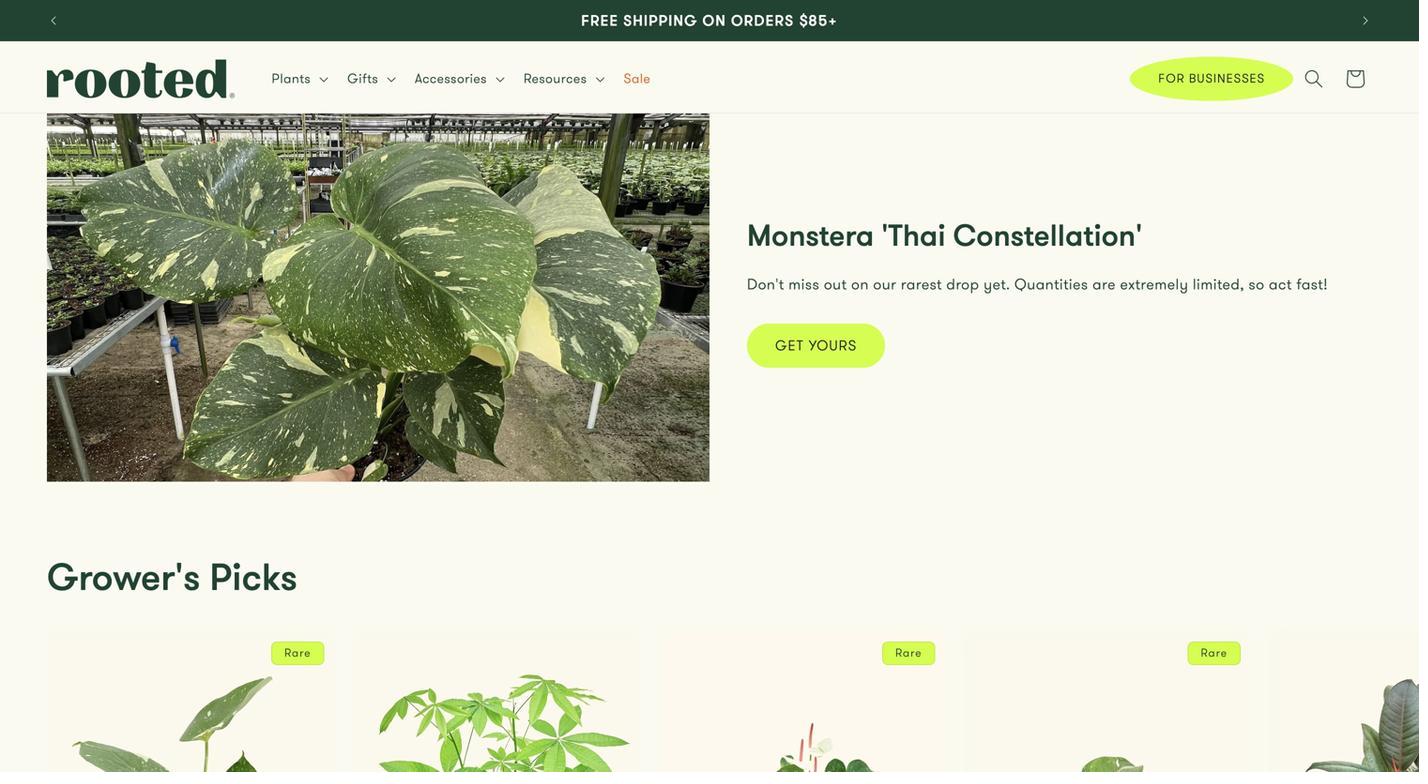 Task type: locate. For each thing, give the bounding box(es) containing it.
list containing plants
[[261, 59, 662, 99]]

rare for the monstera 'thai constellation', medium 'image'
[[284, 645, 311, 661]]

1 horizontal spatial on
[[852, 274, 869, 295]]

orders
[[731, 10, 794, 31]]

don't miss out on our rarest drop yet. quantities are extremely limited, so act fast!
[[747, 274, 1329, 295]]

2 horizontal spatial caret image
[[596, 77, 605, 83]]

1 horizontal spatial caret image
[[496, 77, 505, 83]]

1 vertical spatial on
[[852, 274, 869, 295]]

constellation'
[[953, 215, 1143, 257]]

resources button
[[513, 59, 613, 99]]

list
[[261, 59, 662, 99]]

gifts button
[[336, 59, 404, 99]]

plants
[[272, 69, 311, 88]]

on inside grower's picks main content
[[852, 274, 869, 295]]

get yours
[[776, 336, 857, 356]]

1 caret image from the left
[[319, 77, 329, 83]]

are
[[1093, 274, 1116, 295]]

slider list
[[0, 627, 1420, 773]]

philodendron 'white princess' in a grow pot image
[[964, 631, 1251, 773]]

search image
[[1305, 69, 1324, 88]]

so
[[1249, 274, 1265, 295]]

grower's picks main content
[[0, 114, 1420, 773]]

grower's picks
[[47, 551, 298, 605]]

0 vertical spatial on
[[703, 10, 727, 31]]

caret image inside resources dropdown button
[[596, 77, 605, 83]]

caret image inside accessories 'dropdown button'
[[496, 77, 505, 83]]

caret image left sale link
[[596, 77, 605, 83]]

on left orders
[[703, 10, 727, 31]]

monstera
[[747, 215, 874, 257]]

accessories button
[[404, 59, 513, 99]]

0 horizontal spatial caret image
[[319, 77, 329, 83]]

2 rare from the left
[[896, 645, 922, 661]]

1 rare from the left
[[284, 645, 311, 661]]

get yours link
[[747, 324, 886, 368]]

3 caret image from the left
[[596, 77, 605, 83]]

'thai
[[882, 215, 946, 257]]

caret image inside the plants dropdown button
[[319, 77, 329, 83]]

0 horizontal spatial rare
[[284, 645, 311, 661]]

fast!
[[1297, 274, 1329, 295]]

on
[[703, 10, 727, 31], [852, 274, 869, 295]]

1 horizontal spatial rare
[[896, 645, 922, 661]]

sale
[[624, 69, 651, 88]]

out
[[824, 274, 847, 295]]

rare for philodendron 'white princess' in a grow pot 'image'
[[1201, 645, 1228, 661]]

caret image right plants
[[319, 77, 329, 83]]

sale link
[[613, 59, 662, 99]]

act
[[1269, 274, 1293, 295]]

resources
[[524, 69, 587, 88]]

drop
[[947, 274, 980, 295]]

caret image
[[319, 77, 329, 83], [496, 77, 505, 83], [596, 77, 605, 83]]

2 horizontal spatial rare
[[1201, 645, 1228, 661]]

caret image for resources
[[596, 77, 605, 83]]

previous announcement image
[[51, 16, 56, 25]]

free
[[581, 10, 619, 31]]

3 rare from the left
[[1201, 645, 1228, 661]]

rare
[[284, 645, 311, 661], [896, 645, 922, 661], [1201, 645, 1228, 661]]

$85+
[[799, 10, 838, 31]]

accessories
[[415, 69, 487, 88]]

on right out
[[852, 274, 869, 295]]

our
[[874, 274, 897, 295]]

2 caret image from the left
[[496, 77, 505, 83]]

caret image right the accessories
[[496, 77, 505, 83]]



Task type: describe. For each thing, give the bounding box(es) containing it.
yet.
[[984, 274, 1011, 295]]

caret image for plants
[[319, 77, 329, 83]]

rare for anthurium 'white flamingo', medium 'image'
[[896, 645, 922, 661]]

extremely
[[1121, 274, 1189, 295]]

0 horizontal spatial on
[[703, 10, 727, 31]]

quantities
[[1015, 274, 1089, 295]]

for businesses
[[1159, 70, 1266, 88]]

yours
[[809, 336, 857, 356]]

small rubber tree 'burgundy' (ficus elastica) in a grow pot. image
[[1269, 631, 1420, 773]]

plants button
[[261, 59, 336, 99]]

money tree in 10" nursery pot image
[[353, 631, 639, 773]]

grower's
[[47, 551, 200, 605]]

free shipping on orders $85+
[[581, 10, 838, 31]]

rarest
[[901, 274, 943, 295]]

for businesses link
[[1131, 57, 1294, 101]]

don't
[[747, 274, 785, 295]]

limited,
[[1193, 274, 1245, 295]]

monstera 'thai constellation'
[[747, 215, 1143, 257]]

rooted image
[[47, 60, 235, 98]]

caret image
[[387, 77, 396, 83]]

picks
[[210, 551, 298, 605]]

gifts
[[348, 69, 379, 88]]

monstera 'thai constellation', medium image
[[47, 631, 334, 773]]

for
[[1159, 70, 1185, 88]]

shipping
[[624, 10, 698, 31]]

businesses
[[1189, 70, 1266, 88]]

caret image for accessories
[[496, 77, 505, 83]]

anthurium 'white flamingo', medium image
[[658, 631, 945, 773]]

get
[[776, 336, 804, 356]]

next announcement image
[[1363, 16, 1369, 25]]

miss
[[789, 274, 820, 295]]



Task type: vqa. For each thing, say whether or not it's contained in the screenshot.
From associated with Peruvian
no



